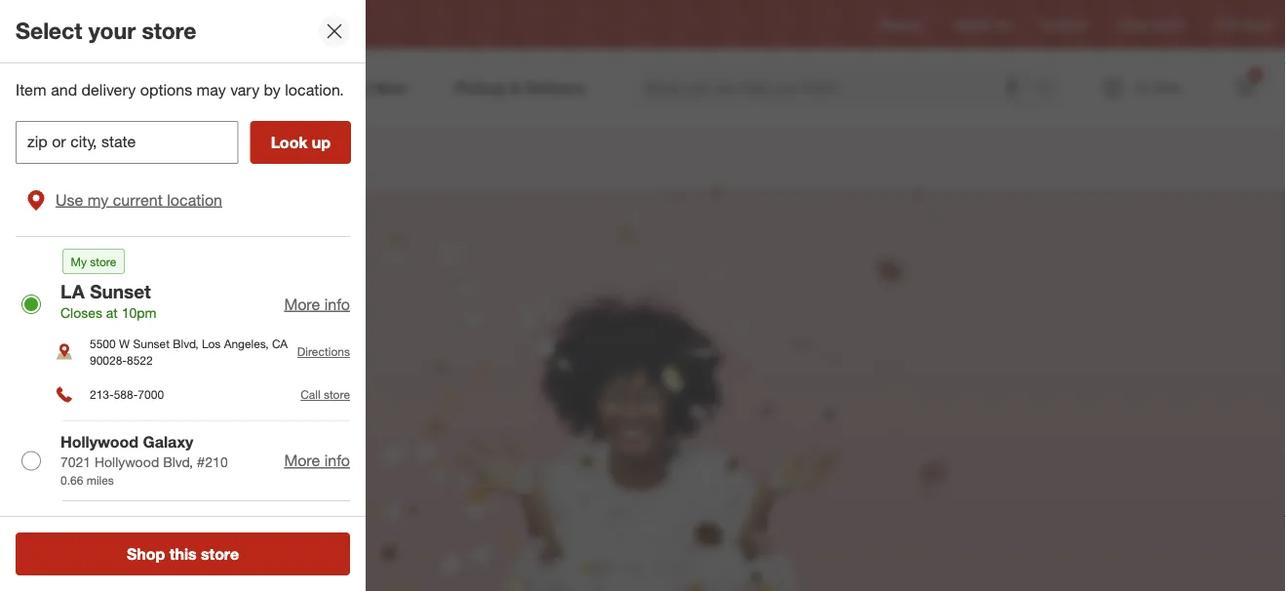 Task type: vqa. For each thing, say whether or not it's contained in the screenshot.
5–7 years
no



Task type: locate. For each thing, give the bounding box(es) containing it.
1 more info link from the top
[[284, 295, 350, 314]]

your
[[89, 17, 136, 45]]

more for la sunset
[[284, 295, 320, 314]]

redcard link
[[1041, 16, 1088, 33]]

stores
[[1242, 17, 1275, 32]]

registry
[[880, 17, 924, 32], [70, 142, 183, 177]]

1 vertical spatial info
[[325, 451, 350, 470]]

galaxy
[[143, 433, 193, 452]]

1 info from the top
[[325, 295, 350, 314]]

0 vertical spatial blvd,
[[173, 336, 199, 351]]

5500
[[90, 336, 116, 351]]

my store
[[71, 254, 116, 269]]

1 vertical spatial sunset
[[90, 280, 151, 302]]

more info link for la sunset
[[284, 295, 350, 314]]

info
[[325, 295, 350, 314], [325, 451, 350, 470]]

sunset for la sunset
[[165, 17, 202, 32]]

0 vertical spatial more info link
[[284, 295, 350, 314]]

sunset up 8522
[[133, 336, 170, 351]]

sunset inside dropdown button
[[165, 17, 202, 32]]

location.
[[285, 80, 344, 100]]

la right your on the top
[[148, 17, 162, 32]]

los
[[202, 336, 221, 351]]

find stores link
[[1216, 16, 1275, 33]]

use my current location link
[[16, 175, 350, 224]]

sunset up at
[[90, 280, 151, 302]]

What can we help you find? suggestions appear below search field
[[633, 66, 1040, 109]]

hollywood up shop at the bottom of the page
[[101, 513, 179, 532]]

blvd, inside 5500 w sunset blvd, los angeles, ca 90028-8522 directions
[[173, 336, 199, 351]]

0 horizontal spatial registry
[[70, 142, 183, 177]]

#210
[[197, 453, 228, 471]]

look up button
[[250, 121, 351, 164]]

more down call
[[284, 451, 320, 470]]

more info link
[[284, 295, 350, 314], [284, 451, 350, 470]]

select
[[16, 17, 82, 45]]

1 vertical spatial la
[[60, 280, 85, 302]]

more for hollywood galaxy
[[284, 451, 320, 470]]

this
[[170, 544, 197, 563]]

search button
[[1026, 66, 1073, 113]]

store inside button
[[201, 544, 239, 563]]

hollywood galaxy 7021 hollywood blvd, #210 0.66 miles
[[60, 433, 228, 488]]

shop this store
[[127, 544, 239, 563]]

0 vertical spatial more
[[284, 295, 320, 314]]

blvd, down the galaxy
[[163, 453, 193, 471]]

registry left weekly
[[880, 17, 924, 32]]

2 more info from the top
[[284, 451, 350, 470]]

1 vertical spatial hollywood
[[95, 453, 159, 471]]

None text field
[[16, 121, 239, 164]]

more up ca
[[284, 295, 320, 314]]

None radio
[[21, 451, 41, 471]]

target circle
[[1119, 17, 1185, 32]]

2 vertical spatial sunset
[[133, 336, 170, 351]]

up
[[312, 133, 331, 152]]

more info link for hollywood galaxy
[[284, 451, 350, 470]]

directions link
[[297, 345, 350, 359]]

la for la sunset
[[148, 17, 162, 32]]

la inside la sunset closes at 10pm
[[60, 280, 85, 302]]

my
[[71, 254, 87, 269]]

and
[[51, 80, 77, 100]]

la
[[148, 17, 162, 32], [60, 280, 85, 302]]

blvd,
[[173, 336, 199, 351], [163, 453, 193, 471]]

sunset
[[165, 17, 202, 32], [90, 280, 151, 302], [133, 336, 170, 351]]

0.66
[[60, 473, 83, 488]]

info up directions
[[325, 295, 350, 314]]

registry link
[[880, 16, 924, 33]]

info down call store
[[325, 451, 350, 470]]

current
[[113, 190, 163, 209]]

none radio inside the select your store dialog
[[21, 451, 41, 471]]

item and delivery options may vary by location.
[[16, 80, 344, 100]]

blvd, left 'los'
[[173, 336, 199, 351]]

1 more from the top
[[284, 295, 320, 314]]

more info for la sunset
[[284, 295, 350, 314]]

store right call
[[324, 388, 350, 402]]

use my current location
[[56, 190, 222, 209]]

call
[[301, 388, 321, 402]]

store right your on the top
[[142, 17, 197, 45]]

shop
[[127, 544, 165, 563]]

7000
[[138, 388, 164, 402]]

sunset up 'item and delivery options may vary by location.'
[[165, 17, 202, 32]]

more
[[284, 295, 320, 314], [284, 451, 320, 470]]

None radio
[[21, 295, 41, 314]]

hollywood up 7021
[[60, 433, 139, 452]]

angeles,
[[224, 336, 269, 351]]

store
[[142, 17, 197, 45], [90, 254, 116, 269], [324, 388, 350, 402], [201, 544, 239, 563]]

0 vertical spatial la
[[148, 17, 162, 32]]

1 more info from the top
[[284, 295, 350, 314]]

ca
[[272, 336, 288, 351]]

0 vertical spatial registry
[[880, 17, 924, 32]]

la sunset button
[[112, 7, 215, 42]]

info for hollywood galaxy
[[325, 451, 350, 470]]

2 more from the top
[[284, 451, 320, 470]]

miles
[[87, 473, 114, 488]]

hollywood up 'miles'
[[95, 453, 159, 471]]

weekly ad link
[[955, 16, 1010, 33]]

0 vertical spatial sunset
[[165, 17, 202, 32]]

more info
[[284, 295, 350, 314], [284, 451, 350, 470]]

0 vertical spatial more info
[[284, 295, 350, 314]]

look
[[271, 133, 308, 152]]

90028-
[[90, 353, 127, 368]]

location
[[167, 190, 222, 209]]

8522
[[127, 353, 153, 368]]

hollywood
[[60, 433, 139, 452], [95, 453, 159, 471], [101, 513, 179, 532]]

sunset inside la sunset closes at 10pm
[[90, 280, 151, 302]]

2 info from the top
[[325, 451, 350, 470]]

w
[[119, 336, 130, 351]]

store right this at bottom left
[[201, 544, 239, 563]]

1 vertical spatial more info link
[[284, 451, 350, 470]]

1 vertical spatial registry
[[70, 142, 183, 177]]

more info up 'directions' link
[[284, 295, 350, 314]]

la up closes
[[60, 280, 85, 302]]

1 horizontal spatial la
[[148, 17, 162, 32]]

0 horizontal spatial la
[[60, 280, 85, 302]]

more info link down call
[[284, 451, 350, 470]]

by
[[264, 80, 281, 100]]

1 horizontal spatial registry
[[880, 17, 924, 32]]

1 vertical spatial more
[[284, 451, 320, 470]]

1 vertical spatial more info
[[284, 451, 350, 470]]

2 more info link from the top
[[284, 451, 350, 470]]

registry up current
[[70, 142, 183, 177]]

1 vertical spatial blvd,
[[163, 453, 193, 471]]

more info link up 'directions' link
[[284, 295, 350, 314]]

info for la sunset
[[325, 295, 350, 314]]

use
[[56, 190, 83, 209]]

directions
[[297, 345, 350, 359]]

la inside dropdown button
[[148, 17, 162, 32]]

0 vertical spatial info
[[325, 295, 350, 314]]

4 link
[[1225, 66, 1267, 109]]

more info down call
[[284, 451, 350, 470]]



Task type: describe. For each thing, give the bounding box(es) containing it.
blvd, inside the hollywood galaxy 7021 hollywood blvd, #210 0.66 miles
[[163, 453, 193, 471]]

select your store dialog
[[0, 0, 366, 591]]

circle
[[1154, 17, 1185, 32]]

10pm
[[122, 304, 157, 321]]

target
[[1119, 17, 1151, 32]]

target circle link
[[1119, 16, 1185, 33]]

delivery
[[82, 80, 136, 100]]

select your store
[[16, 17, 197, 45]]

sunset for la sunset closes at 10pm
[[90, 280, 151, 302]]

west
[[60, 513, 97, 532]]

la for la sunset closes at 10pm
[[60, 280, 85, 302]]

search
[[1026, 80, 1073, 99]]

more info for hollywood galaxy
[[284, 451, 350, 470]]

my
[[88, 190, 108, 209]]

588-
[[114, 388, 138, 402]]

vary
[[230, 80, 260, 100]]

2 vertical spatial hollywood
[[101, 513, 179, 532]]

look up
[[271, 133, 331, 152]]

weekly
[[955, 17, 992, 32]]

call store
[[301, 388, 350, 402]]

call store link
[[301, 388, 350, 402]]

shop this store button
[[16, 533, 350, 576]]

may
[[197, 80, 226, 100]]

la sunset
[[148, 17, 202, 32]]

west hollywood
[[60, 513, 179, 532]]

sunset inside 5500 w sunset blvd, los angeles, ca 90028-8522 directions
[[133, 336, 170, 351]]

store right my
[[90, 254, 116, 269]]

213-588-7000
[[90, 388, 164, 402]]

none text field inside the select your store dialog
[[16, 121, 239, 164]]

5500 w sunset blvd, los angeles, ca 90028-8522 directions
[[90, 336, 350, 368]]

at
[[106, 304, 118, 321]]

find stores
[[1216, 17, 1275, 32]]

find
[[1216, 17, 1238, 32]]

closes
[[60, 304, 102, 321]]

la sunset closes at 10pm
[[60, 280, 157, 321]]

7021
[[60, 453, 91, 471]]

0 vertical spatial hollywood
[[60, 433, 139, 452]]

options
[[140, 80, 192, 100]]

item
[[16, 80, 47, 100]]

4
[[1254, 69, 1259, 81]]

weekly ad
[[955, 17, 1010, 32]]

ad
[[996, 17, 1010, 32]]

none radio inside the select your store dialog
[[21, 295, 41, 314]]

redcard
[[1041, 17, 1088, 32]]

213-
[[90, 388, 114, 402]]



